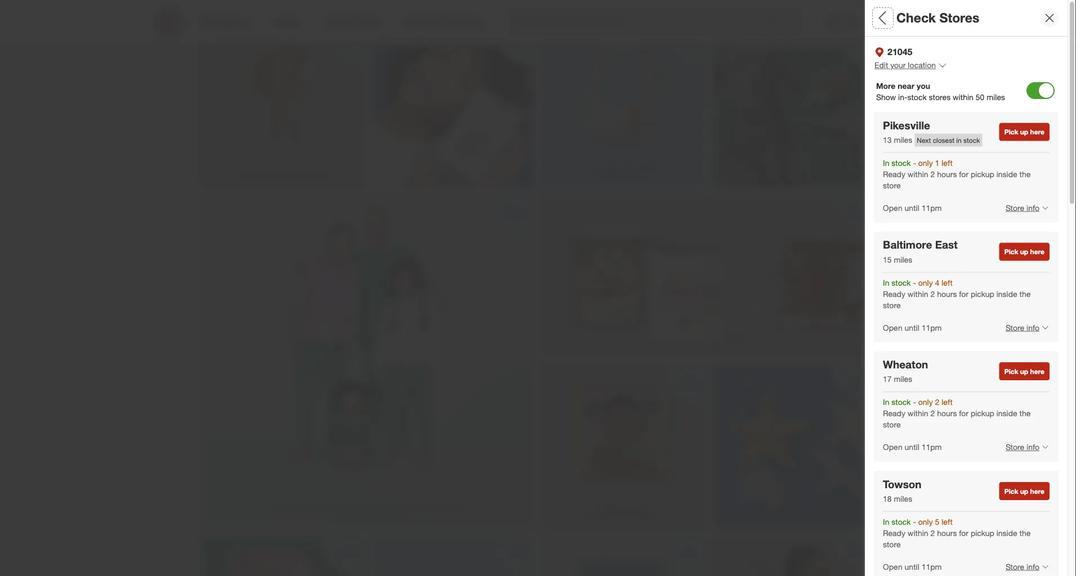 Task type: locate. For each thing, give the bounding box(es) containing it.
for for baltimore east
[[960, 289, 969, 299]]

0 vertical spatial 8
[[901, 146, 906, 157]]

- down in stock - only 2 left ready within 2 hours for pickup inside the store
[[995, 441, 999, 452]]

1 vertical spatial earthenware
[[974, 402, 1029, 413]]

2 add from the top
[[979, 296, 991, 305]]

ready down the value 8
[[883, 169, 906, 179]]

16oz inside dia pacheco 16oz stoneware 'feliz navidad' mug green - wondershop™
[[1030, 53, 1050, 64]]

open
[[883, 203, 903, 213], [883, 323, 903, 333], [883, 443, 903, 453], [883, 563, 903, 573]]

available down shipping
[[1027, 238, 1053, 247]]

stock down of
[[892, 278, 911, 288]]

not down pickup
[[882, 238, 893, 246]]

3 pick up here from the top
[[1005, 368, 1045, 376]]

stoneware down holiday
[[974, 234, 1019, 245]]

you inside available near you ready within 2 hours for pickup inside the store
[[937, 282, 953, 293]]

create or manage registry
[[896, 169, 1001, 180], [896, 337, 1001, 348], [897, 361, 1002, 372], [896, 505, 1001, 516]]

within down towson 18 miles
[[908, 529, 929, 539]]

towson
[[883, 478, 922, 491]]

3 only from the top
[[919, 398, 933, 408]]

mug inside christmas earthenware figural gingerbread man mug - wondershop™
[[974, 441, 993, 452]]

4 in from the top
[[883, 518, 890, 527]]

only
[[919, 158, 933, 168], [919, 278, 933, 288], [919, 398, 933, 408], [919, 518, 933, 527]]

man inside christmas earthenware figural gingerbread man mug - wondershop™
[[1030, 428, 1048, 439]]

figural inside christmas earthenware figural gingerbread man mug - wondershop™ wondershop
[[1031, 57, 1061, 68]]

1 ¬ from the top
[[1001, 91, 1008, 102]]

1 horizontal spatial not
[[948, 238, 959, 247]]

4 only from the top
[[919, 518, 933, 527]]

1 vertical spatial add to cart button
[[974, 291, 1020, 309]]

1 earthenware from the top
[[974, 57, 1029, 68]]

2 store from the top
[[1006, 323, 1025, 333]]

christmas earthenware figural gingerbread man mug - wondershop™ image inside choose options dialog
[[874, 46, 965, 136]]

value
[[874, 146, 896, 157]]

2 horizontal spatial available
[[1027, 238, 1053, 247]]

show down more
[[877, 92, 896, 102]]

14.3
[[883, 171, 900, 182]]

store inside in stock - only 2 left ready within 2 hours for pickup inside the store
[[883, 420, 901, 430]]

3 add from the top
[[979, 464, 991, 472]]

2 inside the in stock - only 1 left ready within 2 hours for pickup inside the store
[[931, 169, 935, 179]]

0 horizontal spatial available
[[894, 238, 921, 246]]

mug inside 16oz holiday stoneware 'this is my christmas movie' mug - wondershop™
[[1004, 260, 1023, 271]]

2 up from the top
[[1021, 248, 1029, 256]]

1 only from the top
[[974, 92, 990, 101]]

0 vertical spatial gingerbread
[[974, 68, 1027, 79]]

2 inside in stock - only 4 left ready within 2 hours for pickup inside the store
[[931, 289, 935, 299]]

left for baltimore east
[[942, 278, 953, 288]]

- inside christmas earthenware figural gingerbread man mug - wondershop™ wondershop
[[995, 79, 999, 90]]

stock down 17
[[892, 398, 911, 408]]

man inside christmas earthenware figural gingerbread man mug - wondershop™ wondershop
[[1030, 68, 1048, 79]]

8 right 14.3
[[922, 171, 927, 182]]

until down in stock - only 5 left ready within 2 hours for pickup inside the store
[[905, 563, 920, 573]]

not down delivery
[[948, 238, 959, 247]]

group inside choose options dialog
[[873, 145, 1068, 194]]

hours inside in stock - only 2 left ready within 2 hours for pickup inside the store
[[938, 409, 957, 419]]

in inside in stock - only 2 left ready within 2 hours for pickup inside the store
[[883, 398, 890, 408]]

$5.00 down 50
[[974, 105, 993, 114]]

2 11pm from the top
[[922, 323, 942, 333]]

not inside delivery not available
[[948, 238, 959, 247]]

- down 'this
[[1025, 260, 1029, 271]]

3 store info button from the top
[[999, 435, 1050, 460]]

explore
[[874, 10, 921, 26]]

pick up here for pikesville
[[1005, 128, 1045, 136]]

gingerbread inside christmas earthenware figural gingerbread man mug - wondershop™ wondershop
[[974, 68, 1027, 79]]

toasty
[[253, 171, 273, 180]]

1 vertical spatial gingerbread
[[974, 428, 1027, 439]]

not down holiday
[[1014, 238, 1025, 247]]

alert:
[[342, 505, 359, 513]]

2 gingerbread from the top
[[974, 428, 1027, 439]]

0 vertical spatial stores
[[929, 92, 951, 102]]

add for dia pacheco 16oz stoneware 'feliz navidad' mug green - wondershop™
[[979, 128, 991, 137]]

create for third add to cart button from the top
[[896, 505, 923, 516]]

2 vertical spatial to
[[993, 464, 1000, 472]]

store info button
[[999, 196, 1050, 221], [999, 316, 1050, 340], [999, 435, 1050, 460], [999, 555, 1050, 577]]

2 pick up here from the top
[[1005, 248, 1045, 256]]

1 vertical spatial 8
[[922, 171, 927, 182]]

earthenware for christmas earthenware figural gingerbread man mug - wondershop™ wondershop
[[974, 57, 1029, 68]]

man
[[1030, 68, 1048, 79], [1030, 428, 1048, 439]]

3 open until 11pm from the top
[[883, 443, 942, 453]]

only down wheaton 17 miles
[[919, 398, 933, 408]]

baltimore
[[883, 239, 933, 252]]

until up towson
[[905, 443, 920, 453]]

3 pick from the top
[[1005, 368, 1019, 376]]

left for pikesville
[[942, 158, 953, 168]]

0 vertical spatial earthenware
[[974, 57, 1029, 68]]

mug right movie'
[[1004, 260, 1023, 271]]

only at ¬ down navidad'
[[974, 91, 1008, 102]]

$5.00 for dia pacheco 16oz stoneware 'feliz navidad' mug green - wondershop™
[[974, 105, 993, 114]]

hours for wheaton
[[938, 409, 957, 419]]

2 only at ¬ from the top
[[974, 259, 1008, 270]]

3 until from the top
[[905, 443, 920, 453]]

1 vertical spatial stoneware
[[974, 234, 1019, 245]]

1 vertical spatial near
[[915, 282, 935, 293]]

at for movie'
[[992, 259, 999, 269]]

in for pikesville
[[883, 158, 890, 168]]

miles for pikesville
[[894, 135, 913, 145]]

miles down towson
[[894, 495, 913, 504]]

15
[[883, 255, 892, 265]]

0 horizontal spatial figural
[[974, 415, 1003, 426]]

- down wheaton 17 miles
[[913, 398, 917, 408]]

store info button for baltimore east
[[999, 316, 1050, 340]]

2 $5.00 from the top
[[974, 108, 995, 119]]

1 only at ¬ from the top
[[974, 91, 1008, 102]]

4 open until 11pm from the top
[[883, 563, 942, 573]]

up for wheaton
[[1021, 368, 1029, 376]]

16oz up ''feliz'
[[1030, 53, 1050, 64]]

4 pick up here button from the top
[[1000, 483, 1050, 501]]

in down 'out'
[[883, 278, 890, 288]]

manage down "show in-stock stores" button at the bottom right of page
[[937, 361, 970, 372]]

in down value
[[883, 158, 890, 168]]

ready for wheaton
[[883, 409, 906, 419]]

shipping not available
[[1014, 225, 1053, 247]]

1 vertical spatial show
[[926, 328, 950, 339]]

- right the green
[[1002, 92, 1006, 103]]

16oz inside lucy kirk 16oz stoneware 'dec
[[1017, 557, 1037, 568]]

until up wheaton
[[905, 323, 920, 333]]

11pm for 17
[[922, 443, 942, 453]]

in inside in stock - only 5 left ready within 2 hours for pickup inside the store
[[883, 518, 890, 527]]

in- up pikesville
[[899, 92, 908, 102]]

0 horizontal spatial stores
[[929, 92, 951, 102]]

2 inside in stock - only 5 left ready within 2 hours for pickup inside the store
[[931, 529, 935, 539]]

miles for towson
[[894, 495, 913, 504]]

2 vertical spatial add to cart
[[979, 464, 1015, 472]]

until up pickup
[[905, 203, 920, 213]]

add to cart button for dia pacheco 16oz stoneware 'feliz navidad' mug green - wondershop™
[[974, 123, 1020, 141]]

1 horizontal spatial stores
[[990, 328, 1016, 339]]

until for 17
[[905, 443, 920, 453]]

lucy kirk 16oz stoneware 'deck the halls' christmas mug pink - wondershop™ image
[[874, 556, 967, 577], [874, 556, 967, 577]]

4 up from the top
[[1021, 488, 1029, 496]]

0 horizontal spatial show
[[877, 92, 896, 102]]

3 store from the top
[[1006, 443, 1025, 453]]

every
[[592, 163, 610, 172]]

$5.00 down movie'
[[974, 272, 993, 282]]

within down available
[[903, 295, 926, 306]]

0 vertical spatial 16oz
[[1030, 53, 1050, 64]]

create or manage registry down "show in-stock stores" button at the bottom right of page
[[897, 361, 1002, 372]]

available down pickup
[[894, 238, 921, 246]]

hours
[[938, 169, 957, 179], [938, 289, 957, 299], [936, 295, 959, 306], [938, 409, 957, 419], [938, 529, 957, 539]]

left inside the in stock - only 1 left ready within 2 hours for pickup inside the store
[[942, 158, 953, 168]]

4 until from the top
[[905, 563, 920, 573]]

hours inside in stock - only 4 left ready within 2 hours for pickup inside the store
[[938, 289, 957, 299]]

0 vertical spatial to
[[993, 128, 1000, 137]]

11pm down in stock - only 5 left ready within 2 hours for pickup inside the store
[[922, 563, 942, 573]]

1 up from the top
[[1021, 128, 1029, 136]]

3 to from the top
[[993, 464, 1000, 472]]

2 to from the top
[[993, 296, 1000, 305]]

the inside in stock - only 5 left ready within 2 hours for pickup inside the store
[[1020, 529, 1031, 539]]

miles down wheaton
[[894, 375, 913, 385]]

group containing value
[[873, 145, 1068, 194]]

ready for pikesville
[[883, 169, 906, 179]]

stock inside in stock - only 2 left ready within 2 hours for pickup inside the store
[[892, 398, 911, 408]]

2 add to cart button from the top
[[974, 291, 1020, 309]]

- up the wondershop
[[995, 79, 999, 90]]

2 vertical spatial cart
[[1002, 464, 1015, 472]]

the for baltimore east
[[1020, 289, 1031, 299]]

near inside available near you ready within 2 hours for pickup inside the store
[[915, 282, 935, 293]]

4 store from the top
[[1006, 563, 1025, 573]]

within down wheaton 17 miles
[[908, 409, 929, 419]]

4 info from the top
[[1027, 563, 1040, 573]]

you down columbia button
[[937, 282, 953, 293]]

only at ¬
[[974, 91, 1008, 102], [974, 259, 1008, 270]]

1 store info button from the top
[[999, 196, 1050, 221]]

your
[[891, 60, 906, 70]]

christmas inside every day is perfect christmas music.
[[596, 171, 629, 180]]

christmas inside christmas earthenware figural gingerbread man mug - wondershop™
[[974, 389, 1018, 400]]

11pm down in stock - only 2 left ready within 2 hours for pickup inside the store
[[922, 443, 942, 453]]

open until 11pm
[[883, 203, 942, 213], [883, 323, 942, 333], [883, 443, 942, 453], [883, 563, 942, 573]]

for
[[960, 169, 969, 179], [275, 171, 283, 180], [960, 289, 969, 299], [961, 295, 972, 306], [960, 409, 969, 419], [960, 529, 969, 539]]

stock inside in stock - only 5 left ready within 2 hours for pickup inside the store
[[892, 518, 911, 527]]

ready down 17
[[883, 409, 906, 419]]

- inside the in stock - only 1 left ready within 2 hours for pickup inside the store
[[913, 158, 917, 168]]

for inside the in stock - only 1 left ready within 2 hours for pickup inside the store
[[960, 169, 969, 179]]

is inside 16oz holiday stoneware 'this is my christmas movie' mug - wondershop™
[[1045, 234, 1052, 245]]

available up my at the top of page
[[961, 238, 987, 247]]

add to cart button for 16oz holiday stoneware 'this is my christmas movie' mug - wondershop™
[[974, 291, 1020, 309]]

in stock - only 5 left ready within 2 hours for pickup inside the store
[[883, 518, 1031, 550]]

4 pick from the top
[[1005, 488, 1019, 496]]

inside
[[997, 169, 1018, 179], [997, 289, 1018, 299], [1004, 295, 1028, 306], [997, 409, 1018, 419], [997, 529, 1018, 539]]

not
[[882, 238, 893, 246], [948, 238, 959, 247], [1014, 238, 1025, 247]]

in for baltimore
[[883, 278, 890, 288]]

2 vertical spatial add to cart button
[[974, 459, 1020, 477]]

ready for baltimore east
[[883, 289, 906, 299]]

left inside in stock - only 5 left ready within 2 hours for pickup inside the store
[[942, 518, 953, 527]]

stock down the value 8
[[892, 158, 911, 168]]

1 vertical spatial figural
[[974, 415, 1003, 426]]

16oz up my at the top of page
[[974, 221, 994, 232]]

2 pick up here button from the top
[[1000, 243, 1050, 261]]

info for pikesville
[[1027, 203, 1040, 213]]

add to cart for dia pacheco 16oz stoneware 'feliz navidad' mug green - wondershop™
[[979, 128, 1015, 137]]

in inside pikesville 13 miles next closest in stock
[[957, 136, 962, 145]]

2 until from the top
[[905, 323, 920, 333]]

1 left from the top
[[942, 158, 953, 168]]

0 vertical spatial add
[[979, 128, 991, 137]]

1 vertical spatial to
[[993, 296, 1000, 305]]

only for wheaton
[[919, 398, 933, 408]]

0 vertical spatial is
[[625, 163, 630, 172]]

2 christmas earthenware figural gingerbread man mug - wondershop™ link from the top
[[974, 388, 1052, 464]]

inside for baltimore east
[[997, 289, 1018, 299]]

in- down in stock - only 4 left ready within 2 hours for pickup inside the store
[[952, 328, 963, 339]]

figural
[[1031, 57, 1061, 68], [974, 415, 1003, 426]]

closest
[[933, 136, 955, 145]]

here for towson
[[1031, 488, 1045, 496]]

up
[[1021, 128, 1029, 136], [1021, 248, 1029, 256], [1021, 368, 1029, 376], [1021, 488, 1029, 496]]

in down the 18
[[883, 518, 890, 527]]

within right 14.3
[[908, 169, 929, 179]]

man for christmas earthenware figural gingerbread man mug - wondershop™
[[1030, 428, 1048, 439]]

0 vertical spatial only at ¬
[[974, 91, 1008, 102]]

2 man from the top
[[1030, 428, 1048, 439]]

group
[[873, 145, 1068, 194]]

2 pick from the top
[[1005, 248, 1019, 256]]

miles for wheaton
[[894, 375, 913, 385]]

5
[[936, 518, 940, 527]]

near left 4
[[915, 282, 935, 293]]

within for wheaton
[[908, 409, 929, 419]]

to
[[993, 128, 1000, 137], [993, 296, 1000, 305], [993, 464, 1000, 472]]

¬ for -
[[1001, 91, 1008, 102]]

2 info from the top
[[1027, 323, 1040, 333]]

available for delivery
[[961, 238, 987, 247]]

near inside more near you show in-stock stores within 50 miles
[[898, 81, 915, 91]]

pickup for baltimore east
[[971, 289, 995, 299]]

ready inside in stock - only 5 left ready within 2 hours for pickup inside the store
[[883, 529, 906, 539]]

3 cart from the top
[[1002, 464, 1015, 472]]

you for available near you
[[937, 282, 953, 293]]

only down my at the top of page
[[974, 259, 990, 269]]

2 for pikesville
[[931, 169, 935, 179]]

available inside delivery not available
[[961, 238, 987, 247]]

here for pikesville
[[1031, 128, 1045, 136]]

ready inside in stock - only 4 left ready within 2 hours for pickup inside the store
[[883, 289, 906, 299]]

holiday
[[996, 221, 1028, 232]]

open until 11pm up wheaton
[[883, 323, 942, 333]]

or
[[925, 169, 933, 180], [925, 337, 933, 348], [926, 361, 935, 372], [925, 505, 933, 516]]

only left 4
[[919, 278, 933, 288]]

pickup inside the in stock - only 1 left ready within 2 hours for pickup inside the store
[[971, 169, 995, 179]]

cart
[[1002, 128, 1015, 137], [1002, 296, 1015, 305], [1002, 464, 1015, 472]]

store inside in stock - only 4 left ready within 2 hours for pickup inside the store
[[883, 300, 901, 310]]

1 add to cart from the top
[[979, 128, 1015, 137]]

manage
[[936, 169, 968, 180], [936, 337, 968, 348], [937, 361, 970, 372], [936, 505, 968, 516]]

first.
[[389, 513, 402, 521]]

2
[[931, 169, 935, 179], [931, 289, 935, 299], [929, 295, 934, 306], [936, 398, 940, 408], [931, 409, 935, 419], [931, 529, 935, 539]]

4 pick up here from the top
[[1005, 488, 1045, 496]]

the inside the in stock - only 1 left ready within 2 hours for pickup inside the store
[[1020, 169, 1031, 179]]

you down 'location' at top
[[917, 81, 931, 91]]

store info
[[1006, 203, 1040, 213], [1006, 323, 1040, 333], [1006, 443, 1040, 453], [1006, 563, 1040, 573]]

- inside christmas earthenware figural gingerbread man mug - wondershop™
[[995, 441, 999, 452]]

only inside in stock - only 5 left ready within 2 hours for pickup inside the store
[[919, 518, 933, 527]]

2 cart from the top
[[1002, 296, 1015, 305]]

out of stock at columbia
[[874, 265, 975, 276]]

stores inside button
[[990, 328, 1016, 339]]

4 left from the top
[[942, 518, 953, 527]]

8
[[901, 146, 906, 157], [922, 171, 927, 182]]

1 vertical spatial is
[[1045, 234, 1052, 245]]

1 vertical spatial stores
[[990, 328, 1016, 339]]

2 vertical spatial 16oz
[[1017, 557, 1037, 568]]

0 vertical spatial add to cart button
[[974, 123, 1020, 141]]

for inside in stock - only 2 left ready within 2 hours for pickup inside the store
[[960, 409, 969, 419]]

0 vertical spatial only
[[974, 92, 990, 101]]

ready inside in stock - only 2 left ready within 2 hours for pickup inside the store
[[883, 409, 906, 419]]

stores inside more near you show in-stock stores within 50 miles
[[929, 92, 951, 102]]

earthenware inside christmas earthenware figural gingerbread man mug - wondershop™
[[974, 402, 1029, 413]]

available
[[894, 238, 921, 246], [961, 238, 987, 247], [1027, 238, 1053, 247]]

show
[[877, 92, 896, 102], [926, 328, 950, 339]]

store info button for towson
[[999, 555, 1050, 577]]

earthenware
[[974, 57, 1029, 68], [974, 402, 1029, 413]]

1 open from the top
[[883, 203, 903, 213]]

16oz
[[1030, 53, 1050, 64], [974, 221, 994, 232], [1017, 557, 1037, 568]]

1 info from the top
[[1027, 203, 1040, 213]]

inside inside in stock - only 5 left ready within 2 hours for pickup inside the store
[[997, 529, 1018, 539]]

left
[[942, 158, 953, 168], [942, 278, 953, 288], [942, 398, 953, 408], [942, 518, 953, 527]]

mug up 50
[[974, 79, 993, 90]]

2 add to cart from the top
[[979, 296, 1015, 305]]

ready for towson
[[883, 529, 906, 539]]

the inside in stock - only 2 left ready within 2 hours for pickup inside the store
[[1020, 409, 1031, 419]]

50
[[976, 92, 985, 102]]

left inside in stock - only 4 left ready within 2 hours for pickup inside the store
[[942, 278, 953, 288]]

within left 50
[[953, 92, 974, 102]]

1 vertical spatial only
[[974, 259, 990, 269]]

in down 17
[[883, 398, 890, 408]]

1 until from the top
[[905, 203, 920, 213]]

gingerbread
[[974, 68, 1027, 79], [974, 428, 1027, 439]]

1 horizontal spatial you
[[937, 282, 953, 293]]

open for 13
[[883, 203, 903, 213]]

inside for pikesville
[[997, 169, 1018, 179]]

1 store from the top
[[1006, 203, 1025, 213]]

for inside in stock - only 5 left ready within 2 hours for pickup inside the store
[[960, 529, 969, 539]]

1 cart from the top
[[1002, 128, 1015, 137]]

stores
[[929, 92, 951, 102], [990, 328, 1016, 339]]

1 vertical spatial man
[[1030, 428, 1048, 439]]

4 store info button from the top
[[999, 555, 1050, 577]]

0 horizontal spatial in-
[[899, 92, 908, 102]]

1 only from the top
[[919, 158, 933, 168]]

8 right value
[[901, 146, 906, 157]]

check stores
[[897, 10, 980, 26]]

2 ¬ from the top
[[1001, 259, 1008, 270]]

1 vertical spatial 16oz
[[974, 221, 994, 232]]

16oz inside 16oz holiday stoneware 'this is my christmas movie' mug - wondershop™
[[974, 221, 994, 232]]

1 vertical spatial add
[[979, 296, 991, 305]]

2 store info from the top
[[1006, 323, 1040, 333]]

2 horizontal spatial not
[[1014, 238, 1025, 247]]

0 vertical spatial stoneware
[[974, 66, 1019, 77]]

kwanza begins. habari gani? umoja!
[[591, 505, 656, 521]]

add
[[979, 128, 991, 137], [979, 296, 991, 305], [979, 464, 991, 472]]

in-
[[899, 92, 908, 102], [952, 328, 963, 339]]

towson 18 miles
[[883, 478, 922, 504]]

christmas earthenware figural gingerbread man mug - wondershop™ image
[[874, 46, 965, 136], [874, 388, 967, 481], [874, 388, 967, 481]]

3 pick up here button from the top
[[1000, 363, 1050, 381]]

only left 5
[[919, 518, 933, 527]]

miles inside pikesville 13 miles next closest in stock
[[894, 135, 913, 145]]

columbia
[[937, 265, 975, 276]]

2 only from the top
[[974, 259, 990, 269]]

store info button for pikesville
[[999, 196, 1050, 221]]

is right day
[[625, 163, 630, 172]]

info
[[1027, 203, 1040, 213], [1027, 323, 1040, 333], [1027, 443, 1040, 453], [1027, 563, 1040, 573]]

0 vertical spatial christmas earthenware figural gingerbread man mug - wondershop™ link
[[974, 46, 1068, 91]]

4 11pm from the top
[[922, 563, 942, 573]]

only at ¬ down my at the top of page
[[974, 259, 1008, 270]]

in- inside button
[[952, 328, 963, 339]]

- inside in stock - only 4 left ready within 2 hours for pickup inside the store
[[913, 278, 917, 288]]

0 vertical spatial in-
[[899, 92, 908, 102]]

available near you ready within 2 hours for pickup inside the store
[[874, 282, 1066, 306]]

stores up pikesville 13 miles next closest in stock
[[929, 92, 951, 102]]

ready
[[883, 169, 906, 179], [883, 289, 906, 299], [874, 295, 900, 306], [883, 409, 906, 419], [883, 529, 906, 539]]

3 store info from the top
[[1006, 443, 1040, 453]]

3 info from the top
[[1027, 443, 1040, 453]]

- left 5
[[913, 518, 917, 527]]

here for baltimore east
[[1031, 248, 1045, 256]]

stay toasty for caroling day.
[[238, 171, 327, 180]]

open until 11pm for east
[[883, 323, 942, 333]]

earthenware for christmas earthenware figural gingerbread man mug - wondershop™
[[974, 402, 1029, 413]]

christmas inside 16oz holiday stoneware 'this is my christmas movie' mug - wondershop™
[[989, 247, 1033, 258]]

info for baltimore east
[[1027, 323, 1040, 333]]

2 earthenware from the top
[[974, 402, 1029, 413]]

miles down navidad'
[[987, 92, 1006, 102]]

ready inside the in stock - only 1 left ready within 2 hours for pickup inside the store
[[883, 169, 906, 179]]

1 vertical spatial ¬
[[1001, 259, 1008, 270]]

1 gingerbread from the top
[[974, 68, 1027, 79]]

columbia button
[[937, 264, 975, 277]]

stores down available near you ready within 2 hours for pickup inside the store
[[990, 328, 1016, 339]]

only inside the in stock - only 1 left ready within 2 hours for pickup inside the store
[[919, 158, 933, 168]]

0 vertical spatial figural
[[1031, 57, 1061, 68]]

stoneware down kirk
[[974, 570, 1019, 577]]

- left 1
[[913, 158, 917, 168]]

inside inside available near you ready within 2 hours for pickup inside the store
[[1004, 295, 1028, 306]]

2 store info button from the top
[[999, 316, 1050, 340]]

for inside available near you ready within 2 hours for pickup inside the store
[[961, 295, 972, 306]]

not inside pickup not available
[[882, 238, 893, 246]]

cart for -
[[1002, 128, 1015, 137]]

dia pacheco 16oz stoneware 'feliz navidad' mug green - wondershop™ image
[[874, 52, 967, 145], [874, 52, 967, 145]]

only at ¬ for movie'
[[974, 259, 1008, 270]]

the for pikesville
[[1020, 169, 1031, 179]]

1 in from the top
[[883, 158, 890, 168]]

3 stoneware from the top
[[974, 570, 1019, 577]]

1 pick up here button from the top
[[1000, 123, 1050, 141]]

16oz holiday stoneware 'this is my christmas movie' mug - wondershop™ image
[[874, 220, 967, 313], [874, 220, 967, 313]]

here
[[1031, 128, 1045, 136], [1031, 248, 1045, 256], [1031, 368, 1045, 376], [1031, 488, 1045, 496], [373, 513, 387, 521]]

only for towson
[[919, 518, 933, 527]]

open until 11pm up pickup
[[883, 203, 942, 213]]

or down "show in-stock stores" button at the bottom right of page
[[926, 361, 935, 372]]

1 add to cart button from the top
[[974, 123, 1020, 141]]

not for delivery
[[948, 238, 959, 247]]

pick up here button
[[1000, 123, 1050, 141], [1000, 243, 1050, 261], [1000, 363, 1050, 381], [1000, 483, 1050, 501]]

1 to from the top
[[993, 128, 1000, 137]]

left for wheaton
[[942, 398, 953, 408]]

up for pikesville
[[1021, 128, 1029, 136]]

2 vertical spatial add
[[979, 464, 991, 472]]

stay
[[238, 171, 251, 180]]

you for more near you
[[917, 81, 931, 91]]

store
[[883, 181, 901, 190], [1046, 295, 1066, 306], [883, 300, 901, 310], [883, 420, 901, 430], [883, 540, 901, 550]]

ready down available
[[874, 295, 900, 306]]

1 horizontal spatial show
[[926, 328, 950, 339]]

1 man from the top
[[1030, 68, 1048, 79]]

ready down the 18
[[883, 529, 906, 539]]

1 vertical spatial in-
[[952, 328, 963, 339]]

within down out of stock at columbia
[[908, 289, 929, 299]]

0 vertical spatial ¬
[[1001, 91, 1008, 102]]

2 vertical spatial stoneware
[[974, 570, 1019, 577]]

mug down ''feliz'
[[1013, 79, 1032, 90]]

0 horizontal spatial is
[[625, 163, 630, 172]]

stock down available near you ready within 2 hours for pickup inside the store
[[963, 328, 987, 339]]

- inside in stock - only 5 left ready within 2 hours for pickup inside the store
[[913, 518, 917, 527]]

ready down of
[[883, 289, 906, 299]]

store info for pikesville
[[1006, 203, 1040, 213]]

in inside the in stock - only 1 left ready within 2 hours for pickup inside the store
[[883, 158, 890, 168]]

2 open until 11pm from the top
[[883, 323, 942, 333]]

near right more
[[898, 81, 915, 91]]

0 vertical spatial add to cart
[[979, 128, 1015, 137]]

christmas earthenware figural gingerbread man mug - wondershop™ link
[[974, 46, 1068, 91], [974, 388, 1052, 464]]

show down in stock - only 4 left ready within 2 hours for pickup inside the store
[[926, 328, 950, 339]]

until
[[905, 203, 920, 213], [905, 323, 920, 333], [905, 443, 920, 453], [905, 563, 920, 573]]

for for towson
[[960, 529, 969, 539]]

search
[[782, 18, 809, 29]]

2 open from the top
[[883, 323, 903, 333]]

available inside pickup not available
[[894, 238, 921, 246]]

4 open from the top
[[883, 563, 903, 573]]

3 up from the top
[[1021, 368, 1029, 376]]

1 horizontal spatial figural
[[1031, 57, 1061, 68]]

show inside more near you show in-stock stores within 50 miles
[[877, 92, 896, 102]]

store
[[1006, 203, 1025, 213], [1006, 323, 1025, 333], [1006, 443, 1025, 453], [1006, 563, 1025, 573]]

0 vertical spatial man
[[1030, 68, 1048, 79]]

11pm down 8 link
[[922, 203, 942, 213]]

1 vertical spatial add to cart
[[979, 296, 1015, 305]]

1 horizontal spatial is
[[1045, 234, 1052, 245]]

2 only from the top
[[919, 278, 933, 288]]

0 vertical spatial cart
[[1002, 128, 1015, 137]]

for inside in stock - only 4 left ready within 2 hours for pickup inside the store
[[960, 289, 969, 299]]

- down out of stock at columbia
[[913, 278, 917, 288]]

ready inside available near you ready within 2 hours for pickup inside the store
[[874, 295, 900, 306]]

stock down the 18
[[892, 518, 911, 527]]

0 vertical spatial you
[[917, 81, 931, 91]]

1 11pm from the top
[[922, 203, 942, 213]]

open until 11pm up towson
[[883, 443, 942, 453]]

stoneware for pacheco
[[974, 66, 1019, 77]]

open for 18
[[883, 563, 903, 573]]

create for add to cart button related to dia pacheco 16oz stoneware 'feliz navidad' mug green - wondershop™
[[896, 169, 923, 180]]

11pm for 13
[[922, 203, 942, 213]]

3 11pm from the top
[[922, 443, 942, 453]]

1 horizontal spatial available
[[961, 238, 987, 247]]

open until 11pm down 5
[[883, 563, 942, 573]]

0 vertical spatial near
[[898, 81, 915, 91]]

0 horizontal spatial not
[[882, 238, 893, 246]]

available for shipping
[[1027, 238, 1053, 247]]

pick up here for wheaton
[[1005, 368, 1045, 376]]

1 pick from the top
[[1005, 128, 1019, 136]]

only inside in stock - only 2 left ready within 2 hours for pickup inside the store
[[919, 398, 933, 408]]

3 left from the top
[[942, 398, 953, 408]]

0 horizontal spatial you
[[917, 81, 931, 91]]

1 vertical spatial only at ¬
[[974, 259, 1008, 270]]

1 vertical spatial cart
[[1002, 296, 1015, 305]]

16oz right kirk
[[1017, 557, 1037, 568]]

wondershop™ inside christmas earthenware figural gingerbread man mug - wondershop™ wondershop
[[1001, 79, 1060, 90]]

inside inside in stock - only 2 left ready within 2 hours for pickup inside the store
[[997, 409, 1018, 419]]

2 stoneware from the top
[[974, 234, 1019, 245]]

to for dia pacheco 16oz stoneware 'feliz navidad' mug green - wondershop™
[[993, 128, 1000, 137]]

stoneware inside lucy kirk 16oz stoneware 'dec
[[974, 570, 1019, 577]]

1 vertical spatial christmas earthenware figural gingerbread man mug - wondershop™ link
[[974, 388, 1052, 464]]

2 in from the top
[[883, 278, 890, 288]]

christmas earthenware figural gingerbread man mug - wondershop™ wondershop
[[974, 46, 1061, 100]]

mug inside christmas earthenware figural gingerbread man mug - wondershop™ wondershop
[[974, 79, 993, 90]]

stoneware up navidad'
[[974, 66, 1019, 77]]

miles inside wheaton 17 miles
[[894, 375, 913, 385]]

$5.00
[[974, 105, 993, 114], [974, 108, 995, 119], [974, 272, 993, 282]]

delivery not available
[[948, 225, 987, 247]]

4 store info from the top
[[1006, 563, 1040, 573]]

is right 'this
[[1045, 234, 1052, 245]]

pick up here for baltimore east
[[1005, 248, 1045, 256]]

create for 16oz holiday stoneware 'this is my christmas movie' mug - wondershop™'s add to cart button
[[896, 337, 923, 348]]

within inside available near you ready within 2 hours for pickup inside the store
[[903, 295, 926, 306]]

stock right closest
[[964, 136, 980, 145]]

0 vertical spatial show
[[877, 92, 896, 102]]

22
[[911, 12, 917, 19]]

store inside the in stock - only 1 left ready within 2 hours for pickup inside the store
[[883, 181, 901, 190]]

within for towson
[[908, 529, 929, 539]]

1 stoneware from the top
[[974, 66, 1019, 77]]

1 pick up here from the top
[[1005, 128, 1045, 136]]

1 add from the top
[[979, 128, 991, 137]]

3 add to cart button from the top
[[974, 459, 1020, 477]]

check
[[897, 10, 936, 26]]

stock up pikesville
[[908, 92, 927, 102]]

16oz holiday stoneware 'this is my christmas movie' mug - wondershop™ link
[[974, 220, 1052, 284]]

items
[[925, 10, 959, 26]]

inside inside in stock - only 4 left ready within 2 hours for pickup inside the store
[[997, 289, 1018, 299]]

the
[[1020, 169, 1031, 179], [1020, 289, 1031, 299], [1031, 295, 1043, 306], [1020, 409, 1031, 419], [1020, 529, 1031, 539]]

3 $5.00 from the top
[[974, 272, 993, 282]]

only left 1
[[919, 158, 933, 168]]

only down navidad'
[[974, 92, 990, 101]]

registry
[[971, 169, 1001, 180], [971, 337, 1001, 348], [972, 361, 1002, 372], [971, 505, 1001, 516]]

1 horizontal spatial in-
[[952, 328, 963, 339]]

show in-stock stores
[[926, 328, 1016, 339]]

1 store info from the top
[[1006, 203, 1040, 213]]

16oz for lucy kirk 16oz stoneware 'dec
[[1017, 557, 1037, 568]]

miles inside towson 18 miles
[[894, 495, 913, 504]]

miles down pikesville
[[894, 135, 913, 145]]

2 left from the top
[[942, 278, 953, 288]]

3 in from the top
[[883, 398, 890, 408]]

1 vertical spatial you
[[937, 282, 953, 293]]

miles up of
[[894, 255, 913, 265]]

near for in-
[[898, 81, 915, 91]]

mug down in stock - only 2 left ready within 2 hours for pickup inside the store
[[974, 441, 993, 452]]

1 $5.00 from the top
[[974, 105, 993, 114]]

pickup inside in stock - only 5 left ready within 2 hours for pickup inside the store
[[971, 529, 995, 539]]

add to cart
[[979, 128, 1015, 137], [979, 296, 1015, 305], [979, 464, 1015, 472]]

1 open until 11pm from the top
[[883, 203, 942, 213]]

not inside shipping not available
[[1014, 238, 1025, 247]]

$5.00 down the green
[[974, 108, 995, 119]]

3 open from the top
[[883, 443, 903, 453]]

pickup inside in stock - only 2 left ready within 2 hours for pickup inside the store
[[971, 409, 995, 419]]



Task type: describe. For each thing, give the bounding box(es) containing it.
in- inside more near you show in-stock stores within 50 miles
[[899, 92, 908, 102]]

'this
[[1022, 234, 1042, 245]]

stock inside in stock - only 4 left ready within 2 hours for pickup inside the store
[[892, 278, 911, 288]]

new unofficial holiday alert: national matching jammies eve. you heard it here first.
[[271, 505, 466, 521]]

show inside button
[[926, 328, 950, 339]]

mug inside dia pacheco 16oz stoneware 'feliz navidad' mug green - wondershop™
[[1013, 79, 1032, 90]]

in for wheaton
[[883, 398, 890, 408]]

explore items
[[874, 10, 959, 26]]

store inside available near you ready within 2 hours for pickup inside the store
[[1046, 295, 1066, 306]]

pick for baltimore east
[[1005, 248, 1019, 256]]

christmas earthenware figural gingerbread man mug - wondershop™
[[974, 389, 1048, 464]]

1 horizontal spatial 8
[[922, 171, 927, 182]]

store for wheaton
[[883, 420, 901, 430]]

22 link
[[897, 10, 921, 35]]

show in-stock stores button
[[874, 321, 1068, 346]]

store for towson
[[883, 540, 901, 550]]

manage up 5
[[936, 505, 968, 516]]

2 for baltimore
[[931, 289, 935, 299]]

open for east
[[883, 323, 903, 333]]

in stock - only 1 left ready within 2 hours for pickup inside the store
[[883, 158, 1031, 190]]

movie'
[[974, 260, 1001, 271]]

here for wheaton
[[1031, 368, 1045, 376]]

stock inside more near you show in-stock stores within 50 miles
[[908, 92, 927, 102]]

left for towson
[[942, 518, 953, 527]]

more near you show in-stock stores within 50 miles
[[877, 81, 1006, 102]]

1 christmas earthenware figural gingerbread man mug - wondershop™ link from the top
[[974, 46, 1068, 91]]

16oz for dia pacheco 16oz stoneware 'feliz navidad' mug green - wondershop™
[[1030, 53, 1050, 64]]

pick up here button for pikesville
[[1000, 123, 1050, 141]]

within for pikesville
[[908, 169, 929, 179]]

near for within
[[915, 282, 935, 293]]

heard
[[347, 513, 365, 521]]

habari
[[591, 513, 612, 521]]

create or manage registry up 5
[[896, 505, 1001, 516]]

pick up here button for towson
[[1000, 483, 1050, 501]]

not for shipping
[[1014, 238, 1025, 247]]

hours inside available near you ready within 2 hours for pickup inside the store
[[936, 295, 959, 306]]

hours for towson
[[938, 529, 957, 539]]

out
[[874, 265, 889, 276]]

stock right of
[[902, 265, 924, 276]]

day.
[[314, 171, 327, 180]]

dia pacheco 16oz stoneware 'feliz navidad' mug green - wondershop™
[[974, 53, 1050, 116]]

stock inside button
[[963, 328, 987, 339]]

new
[[271, 505, 285, 513]]

here inside new unofficial holiday alert: national matching jammies eve. you heard it here first.
[[373, 513, 387, 521]]

at for green
[[992, 92, 999, 101]]

within inside more near you show in-stock stores within 50 miles
[[953, 92, 974, 102]]

delivery
[[948, 225, 983, 236]]

manage down in stock - only 4 left ready within 2 hours for pickup inside the store
[[936, 337, 968, 348]]

- inside dia pacheco 16oz stoneware 'feliz navidad' mug green - wondershop™
[[1002, 92, 1006, 103]]

choose
[[874, 10, 922, 26]]

add to cart for 16oz holiday stoneware 'this is my christmas movie' mug - wondershop™
[[979, 296, 1015, 305]]

sign in inside choose options dialog
[[1033, 361, 1060, 372]]

pickup
[[882, 225, 911, 236]]

baltimore east 15 miles
[[883, 239, 958, 265]]

matching
[[389, 505, 419, 513]]

navidad'
[[974, 79, 1011, 90]]

only for movie'
[[974, 259, 990, 269]]

jammies
[[421, 505, 449, 513]]

4
[[936, 278, 940, 288]]

perfect
[[632, 163, 655, 172]]

info for wheaton
[[1027, 443, 1040, 453]]

within for baltimore
[[908, 289, 929, 299]]

pick up here button for wheaton
[[1000, 363, 1050, 381]]

location
[[908, 60, 936, 70]]

until for east
[[905, 323, 920, 333]]

2 inside available near you ready within 2 hours for pickup inside the store
[[929, 295, 934, 306]]

16oz holiday stoneware 'this is my christmas movie' mug - wondershop™
[[974, 221, 1052, 284]]

until for 13
[[905, 203, 920, 213]]

the inside available near you ready within 2 hours for pickup inside the store
[[1031, 295, 1043, 306]]

open until 11pm for 18
[[883, 563, 942, 573]]

or up wheaton
[[925, 337, 933, 348]]

up for towson
[[1021, 488, 1029, 496]]

2 for wheaton
[[931, 409, 935, 419]]

only at ¬ for green
[[974, 91, 1008, 102]]

registry for third add to cart button from the top
[[971, 505, 1001, 516]]

inside for wheaton
[[997, 409, 1018, 419]]

manage down 1
[[936, 169, 968, 180]]

store for pikesville
[[883, 181, 901, 190]]

wondershop™ inside 16oz holiday stoneware 'this is my christmas movie' mug - wondershop™
[[974, 273, 1033, 284]]

stores
[[940, 10, 980, 26]]

in stock - only 2 left ready within 2 hours for pickup inside the store
[[883, 398, 1031, 430]]

choose options
[[874, 10, 972, 26]]

open until 11pm for 13
[[883, 203, 942, 213]]

stock inside the in stock - only 1 left ready within 2 hours for pickup inside the store
[[892, 158, 911, 168]]

wheaton
[[883, 358, 929, 371]]

pick up here button for baltimore east
[[1000, 243, 1050, 261]]

not for pickup
[[882, 238, 893, 246]]

in stock - only 4 left ready within 2 hours for pickup inside the store
[[883, 278, 1031, 310]]

1
[[936, 158, 940, 168]]

store info for towson
[[1006, 563, 1040, 573]]

pacheco
[[990, 53, 1027, 64]]

create inside choose options dialog
[[897, 361, 924, 372]]

value 8
[[874, 146, 906, 157]]

manage inside choose options dialog
[[937, 361, 970, 372]]

- inside 16oz holiday stoneware 'this is my christmas movie' mug - wondershop™
[[1025, 260, 1029, 271]]

pikesville 13 miles next closest in stock
[[883, 119, 980, 145]]

for for pikesville
[[960, 169, 969, 179]]

more
[[877, 81, 896, 91]]

store for wheaton
[[1006, 443, 1025, 453]]

What can we help you find? suggestions appear below search field
[[510, 10, 790, 35]]

wondershop™ inside christmas earthenware figural gingerbread man mug - wondershop™
[[974, 453, 1033, 464]]

you
[[333, 513, 345, 521]]

registry for 16oz holiday stoneware 'this is my christmas movie' mug - wondershop™'s add to cart button
[[971, 337, 1001, 348]]

until for 18
[[905, 563, 920, 573]]

caroling
[[285, 171, 312, 180]]

create or manage registry inside choose options dialog
[[897, 361, 1002, 372]]

christmas inside christmas earthenware figural gingerbread man mug - wondershop™ wondershop
[[974, 46, 1018, 57]]

create or manage registry down 1
[[896, 169, 1001, 180]]

umoja!
[[634, 513, 656, 521]]

info for towson
[[1027, 563, 1040, 573]]

8 link
[[912, 164, 937, 189]]

unofficial
[[287, 505, 316, 513]]

edit
[[875, 60, 889, 70]]

edit your location
[[875, 60, 936, 70]]

choose options dialog
[[865, 0, 1077, 577]]

in inside choose options dialog
[[1053, 361, 1060, 372]]

man for christmas earthenware figural gingerbread man mug - wondershop™ wondershop
[[1030, 68, 1048, 79]]

options
[[925, 10, 972, 26]]

green
[[974, 92, 1000, 103]]

check stores dialog
[[865, 0, 1077, 577]]

13
[[883, 135, 892, 145]]

0 horizontal spatial 8
[[901, 146, 906, 157]]

stock inside pikesville 13 miles next closest in stock
[[964, 136, 980, 145]]

3 add to cart from the top
[[979, 464, 1015, 472]]

wondershop™ inside dia pacheco 16oz stoneware 'feliz navidad' mug green - wondershop™
[[974, 105, 1033, 116]]

miles inside more near you show in-stock stores within 50 miles
[[987, 92, 1006, 102]]

pickup for pikesville
[[971, 169, 995, 179]]

add for 16oz holiday stoneware 'this is my christmas movie' mug - wondershop™
[[979, 296, 991, 305]]

or inside choose options dialog
[[926, 361, 935, 372]]

it
[[367, 513, 371, 521]]

pickup inside available near you ready within 2 hours for pickup inside the store
[[975, 295, 1002, 306]]

21045
[[888, 46, 913, 57]]

store for towson
[[1006, 563, 1025, 573]]

kwanza
[[599, 505, 623, 513]]

shipping
[[1014, 225, 1052, 236]]

miles inside baltimore east 15 miles
[[894, 255, 913, 265]]

eve.
[[451, 505, 464, 513]]

kirk
[[997, 557, 1014, 568]]

gani?
[[614, 513, 632, 521]]

dia pacheco 16oz stoneware 'feliz navidad' mug green - wondershop™ link
[[974, 52, 1052, 116]]

holiday
[[318, 505, 340, 513]]

my
[[974, 247, 986, 258]]

- inside in stock - only 2 left ready within 2 hours for pickup inside the store
[[913, 398, 917, 408]]

$5.00 for 16oz holiday stoneware 'this is my christmas movie' mug - wondershop™
[[974, 272, 993, 282]]

stoneware inside 16oz holiday stoneware 'this is my christmas movie' mug - wondershop™
[[974, 234, 1019, 245]]

lucy
[[974, 557, 994, 568]]

up for baltimore east
[[1021, 248, 1029, 256]]

in for towson
[[883, 518, 890, 527]]

2 for towson
[[931, 529, 935, 539]]

registry inside choose options dialog
[[972, 361, 1002, 372]]

stoneware for kirk
[[974, 570, 1019, 577]]

every day is perfect christmas music.
[[592, 163, 657, 180]]

begins.
[[625, 505, 649, 513]]

¬ for mug
[[1001, 259, 1008, 270]]

gingerbread for christmas earthenware figural gingerbread man mug - wondershop™ wondershop
[[974, 68, 1027, 79]]

pick up here for towson
[[1005, 488, 1045, 496]]

day
[[612, 163, 623, 172]]

figural for christmas earthenware figural gingerbread man mug - wondershop™
[[974, 415, 1003, 426]]

11pm for east
[[922, 323, 942, 333]]

pick for towson
[[1005, 488, 1019, 496]]

is inside every day is perfect christmas music.
[[625, 163, 630, 172]]

hours for pikesville
[[938, 169, 957, 179]]

pickup for towson
[[971, 529, 995, 539]]

next
[[917, 136, 931, 145]]

$5.00 inside choose options dialog
[[974, 108, 995, 119]]

11pm for 18
[[922, 563, 942, 573]]

at inside choose options dialog
[[926, 265, 934, 276]]

for for wheaton
[[960, 409, 969, 419]]

17
[[883, 375, 892, 385]]

or up in stock - only 5 left ready within 2 hours for pickup inside the store
[[925, 505, 933, 516]]

sign inside choose options dialog
[[1033, 361, 1051, 372]]

east
[[936, 239, 958, 252]]

14.3 link
[[876, 164, 908, 189]]

inside for towson
[[997, 529, 1018, 539]]

pickup not available
[[882, 225, 921, 246]]

open until 11pm for 17
[[883, 443, 942, 453]]

edit your location button
[[874, 59, 948, 71]]

registry for add to cart button related to dia pacheco 16oz stoneware 'feliz navidad' mug green - wondershop™
[[971, 169, 1001, 180]]

wondershop
[[974, 91, 1012, 100]]

search button
[[782, 10, 809, 37]]

national
[[361, 505, 387, 513]]

lucy kirk 16oz stoneware 'dec
[[974, 557, 1047, 577]]

18
[[883, 495, 892, 504]]

hours for baltimore east
[[938, 289, 957, 299]]

pikesville
[[883, 119, 931, 132]]

dia
[[974, 53, 988, 64]]

explore items dialog
[[865, 0, 1077, 577]]

pickup for wheaton
[[971, 409, 995, 419]]

or down next
[[925, 169, 933, 180]]

music.
[[631, 171, 651, 180]]

create or manage registry up wheaton
[[896, 337, 1001, 348]]



Task type: vqa. For each thing, say whether or not it's contained in the screenshot.


